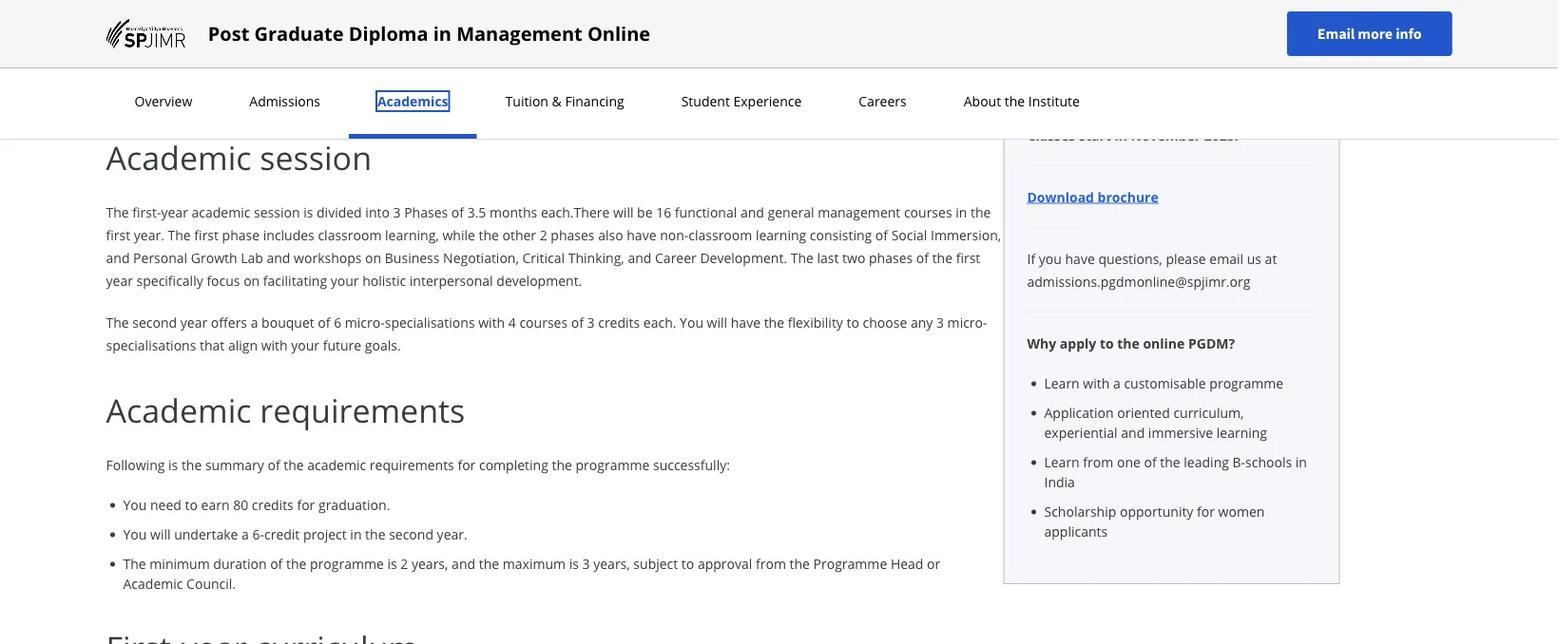 Task type: describe. For each thing, give the bounding box(es) containing it.
selection
[[1055, 61, 1116, 79]]

minimum
[[150, 555, 210, 574]]

to left earn on the left bottom of page
[[185, 496, 198, 515]]

negotiation,
[[443, 249, 519, 267]]

need
[[150, 496, 182, 515]]

months
[[490, 203, 538, 221]]

brochure
[[1098, 188, 1159, 206]]

you for you will undertake a 6-credit project in the second year.
[[123, 526, 147, 544]]

1 horizontal spatial with
[[479, 313, 505, 331]]

the inside the second year offers a bouquet of 6 micro-specialisations with 4 courses of 3 credits each. you will have the flexibility to choose any 3 micro- specialisations that align with your future goals.
[[764, 313, 785, 331]]

the left programme
[[790, 555, 810, 574]]

india
[[1045, 474, 1076, 492]]

learning,
[[385, 226, 439, 244]]

2 years, from the left
[[594, 555, 630, 574]]

into
[[366, 203, 390, 221]]

learn from one of the leading b-schools in india list item
[[1045, 453, 1317, 493]]

student
[[682, 92, 730, 110]]

you will undertake a 6-credit project in the second year.
[[123, 526, 468, 544]]

subject
[[634, 555, 678, 574]]

0 horizontal spatial for
[[297, 496, 315, 515]]

admissions link
[[244, 92, 326, 110]]

pgdm?
[[1189, 334, 1236, 352]]

have inside the second year offers a bouquet of 6 micro-specialisations with 4 courses of 3 credits each. you will have the flexibility to choose any 3 micro- specialisations that align with your future goals.
[[731, 313, 761, 331]]

2 horizontal spatial first
[[956, 249, 981, 267]]

will inside the second year offers a bouquet of 6 micro-specialisations with 4 courses of 3 credits each. you will have the flexibility to choose any 3 micro- specialisations that align with your future goals.
[[707, 313, 728, 331]]

critical
[[523, 249, 565, 267]]

future
[[323, 336, 362, 354]]

classes start in november 2023.
[[1028, 126, 1239, 144]]

in inside learn from one of the leading b-schools in india
[[1296, 454, 1308, 472]]

the up you need to earn 80 credits for graduation. list item
[[552, 456, 572, 474]]

1 horizontal spatial first
[[194, 226, 219, 244]]

download
[[1028, 188, 1095, 206]]

academic for academic requirements
[[106, 389, 252, 433]]

non-
[[660, 226, 689, 244]]

s.p. jain institute of management and research image
[[106, 19, 185, 49]]

personal
[[133, 249, 188, 267]]

consisting
[[810, 226, 872, 244]]

thinking,
[[568, 249, 625, 267]]

learn with a customisable programme list item
[[1045, 374, 1317, 394]]

the up you need to earn 80 credits for graduation. on the bottom of page
[[284, 456, 304, 474]]

the inside you will undertake a 6-credit project in the second year. "list item"
[[365, 526, 386, 544]]

you will undertake a 6-credit project in the second year. list item
[[123, 525, 1004, 545]]

in right start
[[1115, 126, 1128, 144]]

of down development.
[[571, 313, 584, 331]]

the down immersion,
[[933, 249, 953, 267]]

learn from one of the leading b-schools in india
[[1045, 454, 1308, 492]]

have inside if you have questions, please email us at admissions.pgdmonline@spjimr.org
[[1066, 250, 1095, 268]]

you
[[1039, 250, 1062, 268]]

divided
[[317, 203, 362, 221]]

academics
[[378, 92, 448, 110]]

the up negotiation,
[[479, 226, 499, 244]]

bouquet
[[262, 313, 315, 331]]

about the institute
[[964, 92, 1080, 110]]

start
[[1079, 126, 1112, 144]]

last
[[817, 249, 839, 267]]

opportunity
[[1120, 503, 1194, 521]]

and left the "personal"
[[106, 249, 130, 267]]

second inside the second year offers a bouquet of 6 micro-specialisations with 4 courses of 3 credits each. you will have the flexibility to choose any 3 micro- specialisations that align with your future goals.
[[133, 313, 177, 331]]

while
[[443, 226, 475, 244]]

admissions.pgdmonline@spjimr.org
[[1028, 272, 1251, 291]]

of left social
[[876, 226, 888, 244]]

apply
[[1060, 334, 1097, 352]]

with inside list item
[[1084, 375, 1110, 393]]

and inside 'the minimum duration of the programme is 2 years, and the maximum is 3 years, subject to approval from the programme head or academic council.'
[[452, 555, 476, 574]]

academic inside 'the minimum duration of the programme is 2 years, and the maximum is 3 years, subject to approval from the programme head or academic council.'
[[123, 575, 183, 593]]

online
[[1144, 334, 1185, 352]]

questions,
[[1099, 250, 1163, 268]]

application oriented curriculum, experiential and immersive learning list item
[[1045, 403, 1317, 443]]

list containing learn with a customisable programme
[[1035, 374, 1317, 542]]

2 micro- from the left
[[948, 313, 988, 331]]

will inside the first-year academic session is divided into 3 phases of 3.5 months each.there will be 16 functional and general management courses in the first year. the first phase includes classroom learning, while the other 2 phases also have non-classroom learning consisting of social immersion, and personal growth lab and workshops on business negotiation, critical thinking, and career development. the last two phases of the first year specifically focus on facilitating your holistic interpersonal development.
[[613, 203, 634, 221]]

includes
[[263, 226, 315, 244]]

align
[[228, 336, 258, 354]]

academic inside the first-year academic session is divided into 3 phases of 3.5 months each.there will be 16 functional and general management courses in the first year. the first phase includes classroom learning, while the other 2 phases also have non-classroom learning consisting of social immersion, and personal growth lab and workshops on business negotiation, critical thinking, and career development. the last two phases of the first year specifically focus on facilitating your holistic interpersonal development.
[[192, 203, 251, 221]]

if
[[1028, 250, 1036, 268]]

the for the minimum duration of the programme is 2 years, and the maximum is 3 years, subject to approval from the programme head or academic council.
[[123, 555, 146, 574]]

0 vertical spatial requirements
[[260, 389, 465, 433]]

a inside the selection process is a competitive merit-based process.
[[1187, 61, 1195, 79]]

programme
[[814, 555, 888, 574]]

the for the selection process is a competitive merit-based process.
[[1028, 61, 1052, 79]]

holistic
[[363, 272, 406, 290]]

1 vertical spatial year
[[106, 272, 133, 290]]

the right 'about'
[[1005, 92, 1025, 110]]

lab
[[241, 249, 263, 267]]

diploma
[[349, 20, 428, 47]]

1 horizontal spatial on
[[365, 249, 382, 267]]

application oriented curriculum, experiential and immersive learning
[[1045, 404, 1268, 442]]

year. inside "list item"
[[437, 526, 468, 544]]

3 inside 'the minimum duration of the programme is 2 years, and the maximum is 3 years, subject to approval from the programme head or academic council.'
[[583, 555, 590, 574]]

graduate
[[254, 20, 344, 47]]

why apply to the online pgdm?
[[1028, 334, 1236, 352]]

student experience link
[[676, 92, 808, 110]]

application
[[1045, 404, 1114, 422]]

3 inside the first-year academic session is divided into 3 phases of 3.5 months each.there will be 16 functional and general management courses in the first year. the first phase includes classroom learning, while the other 2 phases also have non-classroom learning consisting of social immersion, and personal growth lab and workshops on business negotiation, critical thinking, and career development. the last two phases of the first year specifically focus on facilitating your holistic interpersonal development.
[[393, 203, 401, 221]]

you for you need to earn 80 credits for graduation.
[[123, 496, 147, 515]]

will inside "list item"
[[150, 526, 171, 544]]

one
[[1117, 454, 1141, 472]]

summary
[[205, 456, 264, 474]]

academic session
[[106, 136, 372, 180]]

3.5
[[468, 203, 486, 221]]

0 horizontal spatial specialisations
[[106, 336, 196, 354]]

flexibility
[[788, 313, 844, 331]]

academics link
[[372, 92, 454, 110]]

maximum
[[503, 555, 566, 574]]

have inside the first-year academic session is divided into 3 phases of 3.5 months each.there will be 16 functional and general management courses in the first year. the first phase includes classroom learning, while the other 2 phases also have non-classroom learning consisting of social immersion, and personal growth lab and workshops on business negotiation, critical thinking, and career development. the last two phases of the first year specifically focus on facilitating your holistic interpersonal development.
[[627, 226, 657, 244]]

1 horizontal spatial for
[[458, 456, 476, 474]]

year for second
[[181, 313, 208, 331]]

immersive
[[1149, 424, 1214, 442]]

financing
[[565, 92, 625, 110]]

you inside the second year offers a bouquet of 6 micro-specialisations with 4 courses of 3 credits each. you will have the flexibility to choose any 3 micro- specialisations that align with your future goals.
[[680, 313, 704, 331]]

email
[[1318, 24, 1356, 43]]

duration
[[213, 555, 267, 574]]

1 vertical spatial academic
[[307, 456, 366, 474]]

development.
[[497, 272, 582, 290]]

2 inside the first-year academic session is divided into 3 phases of 3.5 months each.there will be 16 functional and general management courses in the first year. the first phase includes classroom learning, while the other 2 phases also have non-classroom learning consisting of social immersion, and personal growth lab and workshops on business negotiation, critical thinking, and career development. the last two phases of the first year specifically focus on facilitating your holistic interpersonal development.
[[540, 226, 548, 244]]

women
[[1219, 503, 1265, 521]]

please
[[1166, 250, 1207, 268]]

about
[[964, 92, 1002, 110]]

the minimum duration of the programme is 2 years, and the maximum is 3 years, subject to approval from the programme head or academic council.
[[123, 555, 941, 593]]

tuition & financing
[[506, 92, 625, 110]]

scholarship
[[1045, 503, 1117, 521]]

project
[[303, 526, 347, 544]]

the left maximum
[[479, 555, 499, 574]]

online
[[588, 20, 651, 47]]

other
[[503, 226, 536, 244]]

scholarship opportunity for women applicants list item
[[1045, 502, 1317, 542]]

academic requirements
[[106, 389, 465, 433]]

1 vertical spatial requirements
[[370, 456, 454, 474]]

curriculum,
[[1174, 404, 1244, 422]]

second inside "list item"
[[389, 526, 434, 544]]

interpersonal
[[410, 272, 493, 290]]

from inside 'the minimum duration of the programme is 2 years, and the maximum is 3 years, subject to approval from the programme head or academic council.'
[[756, 555, 786, 574]]

is inside the selection process is a competitive merit-based process.
[[1173, 61, 1184, 79]]

3 down thinking,
[[587, 313, 595, 331]]



Task type: locate. For each thing, give the bounding box(es) containing it.
careers link
[[853, 92, 913, 110]]

the for the first-year academic session is divided into 3 phases of 3.5 months each.there will be 16 functional and general management courses in the first year. the first phase includes classroom learning, while the other 2 phases also have non-classroom learning consisting of social immersion, and personal growth lab and workshops on business negotiation, critical thinking, and career development. the last two phases of the first year specifically focus on facilitating your holistic interpersonal development.
[[106, 203, 129, 221]]

1 horizontal spatial learning
[[1217, 424, 1268, 442]]

the
[[1005, 92, 1025, 110], [971, 203, 991, 221], [479, 226, 499, 244], [933, 249, 953, 267], [764, 313, 785, 331], [1118, 334, 1140, 352], [1161, 454, 1181, 472], [182, 456, 202, 474], [284, 456, 304, 474], [552, 456, 572, 474], [365, 526, 386, 544], [286, 555, 307, 574], [479, 555, 499, 574], [790, 555, 810, 574]]

in inside you will undertake a 6-credit project in the second year. "list item"
[[350, 526, 362, 544]]

0 vertical spatial learn
[[1045, 375, 1080, 393]]

the down 'you will undertake a 6-credit project in the second year.'
[[286, 555, 307, 574]]

0 vertical spatial session
[[260, 136, 372, 180]]

1 vertical spatial programme
[[576, 456, 650, 474]]

0 vertical spatial 2
[[540, 226, 548, 244]]

list
[[1035, 374, 1317, 542], [114, 496, 1004, 594]]

your down 'bouquet'
[[291, 336, 320, 354]]

experiential
[[1045, 424, 1118, 442]]

1 horizontal spatial micro-
[[948, 313, 988, 331]]

4
[[509, 313, 516, 331]]

phases down each.there
[[551, 226, 595, 244]]

to right apply
[[1100, 334, 1114, 352]]

process
[[1119, 61, 1170, 79]]

1 horizontal spatial specialisations
[[385, 313, 475, 331]]

0 vertical spatial have
[[627, 226, 657, 244]]

undertake
[[174, 526, 238, 544]]

0 vertical spatial you
[[680, 313, 704, 331]]

of left 6
[[318, 313, 331, 331]]

email more info button
[[1288, 11, 1453, 56]]

business
[[385, 249, 440, 267]]

the inside the second year offers a bouquet of 6 micro-specialisations with 4 courses of 3 credits each. you will have the flexibility to choose any 3 micro- specialisations that align with your future goals.
[[106, 313, 129, 331]]

overview link
[[129, 92, 198, 110]]

1 classroom from the left
[[318, 226, 382, 244]]

1 vertical spatial courses
[[520, 313, 568, 331]]

1 vertical spatial phases
[[869, 249, 913, 267]]

list item
[[1045, 0, 1317, 40]]

2 vertical spatial with
[[1084, 375, 1110, 393]]

the up immersion,
[[971, 203, 991, 221]]

programme inside the learn with a customisable programme list item
[[1210, 375, 1284, 393]]

the for the second year offers a bouquet of 6 micro-specialisations with 4 courses of 3 credits each. you will have the flexibility to choose any 3 micro- specialisations that align with your future goals.
[[106, 313, 129, 331]]

of down credit
[[270, 555, 283, 574]]

from inside learn from one of the leading b-schools in india
[[1084, 454, 1114, 472]]

1 learn from the top
[[1045, 375, 1080, 393]]

1 vertical spatial specialisations
[[106, 336, 196, 354]]

year up that
[[181, 313, 208, 331]]

6
[[334, 313, 342, 331]]

1 horizontal spatial programme
[[576, 456, 650, 474]]

competitive
[[1199, 61, 1278, 79]]

academic down overview
[[106, 136, 252, 180]]

be
[[637, 203, 653, 221]]

second down "specifically"
[[133, 313, 177, 331]]

1 years, from the left
[[412, 555, 448, 574]]

2 vertical spatial year
[[181, 313, 208, 331]]

specialisations left that
[[106, 336, 196, 354]]

workshops
[[294, 249, 362, 267]]

0 horizontal spatial micro-
[[345, 313, 385, 331]]

learning
[[756, 226, 807, 244], [1217, 424, 1268, 442]]

choose
[[863, 313, 908, 331]]

in right schools
[[1296, 454, 1308, 472]]

programme up curriculum,
[[1210, 375, 1284, 393]]

will down need
[[150, 526, 171, 544]]

learn up india
[[1045, 454, 1080, 472]]

1 horizontal spatial credits
[[598, 313, 640, 331]]

about the institute link
[[958, 92, 1086, 110]]

requirements
[[260, 389, 465, 433], [370, 456, 454, 474]]

you
[[680, 313, 704, 331], [123, 496, 147, 515], [123, 526, 147, 544]]

goals.
[[365, 336, 401, 354]]

scholarship opportunity for women applicants
[[1045, 503, 1265, 541]]

your down workshops
[[331, 272, 359, 290]]

1 vertical spatial credits
[[252, 496, 294, 515]]

will right each.
[[707, 313, 728, 331]]

year. down first-
[[134, 226, 164, 244]]

tuition
[[506, 92, 549, 110]]

the minimum duration of the programme is 2 years, and the maximum is 3 years, subject to approval from the programme head or academic council. list item
[[123, 554, 1004, 594]]

academic
[[106, 136, 252, 180], [106, 389, 252, 433], [123, 575, 183, 593]]

0 vertical spatial courses
[[904, 203, 953, 221]]

2 horizontal spatial will
[[707, 313, 728, 331]]

year. inside the first-year academic session is divided into 3 phases of 3.5 months each.there will be 16 functional and general management courses in the first year. the first phase includes classroom learning, while the other 2 phases also have non-classroom learning consisting of social immersion, and personal growth lab and workshops on business negotiation, critical thinking, and career development. the last two phases of the first year specifically focus on facilitating your holistic interpersonal development.
[[134, 226, 164, 244]]

learn for learn from one of the leading b-schools in india
[[1045, 454, 1080, 472]]

1 vertical spatial on
[[244, 272, 260, 290]]

based
[[1069, 84, 1108, 102]]

a right offers
[[251, 313, 258, 331]]

email
[[1210, 250, 1244, 268]]

0 vertical spatial will
[[613, 203, 634, 221]]

1 vertical spatial will
[[707, 313, 728, 331]]

phase
[[222, 226, 260, 244]]

0 vertical spatial with
[[479, 313, 505, 331]]

2
[[540, 226, 548, 244], [401, 555, 408, 574]]

2 classroom from the left
[[689, 226, 753, 244]]

the inside learn from one of the leading b-schools in india
[[1161, 454, 1181, 472]]

credits left each.
[[598, 313, 640, 331]]

0 horizontal spatial credits
[[252, 496, 294, 515]]

you left need
[[123, 496, 147, 515]]

of right summary
[[268, 456, 280, 474]]

management
[[457, 20, 583, 47]]

classroom down divided
[[318, 226, 382, 244]]

your inside the first-year academic session is divided into 3 phases of 3.5 months each.there will be 16 functional and general management courses in the first year. the first phase includes classroom learning, while the other 2 phases also have non-classroom learning consisting of social immersion, and personal growth lab and workshops on business negotiation, critical thinking, and career development. the last two phases of the first year specifically focus on facilitating your holistic interpersonal development.
[[331, 272, 359, 290]]

in right "diploma"
[[433, 20, 452, 47]]

for inside scholarship opportunity for women applicants
[[1197, 503, 1215, 521]]

is right following
[[168, 456, 178, 474]]

management
[[818, 203, 901, 221]]

or
[[927, 555, 941, 574]]

courses inside the first-year academic session is divided into 3 phases of 3.5 months each.there will be 16 functional and general management courses in the first year. the first phase includes classroom learning, while the other 2 phases also have non-classroom learning consisting of social immersion, and personal growth lab and workshops on business negotiation, critical thinking, and career development. the last two phases of the first year specifically focus on facilitating your holistic interpersonal development.
[[904, 203, 953, 221]]

to left choose
[[847, 313, 860, 331]]

at
[[1266, 250, 1278, 268]]

your inside the second year offers a bouquet of 6 micro-specialisations with 4 courses of 3 credits each. you will have the flexibility to choose any 3 micro- specialisations that align with your future goals.
[[291, 336, 320, 354]]

0 horizontal spatial programme
[[310, 555, 384, 574]]

also
[[598, 226, 624, 244]]

and left maximum
[[452, 555, 476, 574]]

on down lab
[[244, 272, 260, 290]]

42
[[305, 29, 320, 47]]

focus
[[207, 272, 240, 290]]

0 horizontal spatial years,
[[412, 555, 448, 574]]

a left 6-
[[242, 526, 249, 544]]

admissions
[[249, 92, 320, 110]]

specifically
[[137, 272, 203, 290]]

a inside "list item"
[[242, 526, 249, 544]]

with left 4
[[479, 313, 505, 331]]

a inside the second year offers a bouquet of 6 micro-specialisations with 4 courses of 3 credits each. you will have the flexibility to choose any 3 micro- specialisations that align with your future goals.
[[251, 313, 258, 331]]

0 vertical spatial programme
[[1210, 375, 1284, 393]]

1 horizontal spatial from
[[1084, 454, 1114, 472]]

2 horizontal spatial with
[[1084, 375, 1110, 393]]

1 vertical spatial learn
[[1045, 454, 1080, 472]]

courses inside the second year offers a bouquet of 6 micro-specialisations with 4 courses of 3 credits each. you will have the flexibility to choose any 3 micro- specialisations that align with your future goals.
[[520, 313, 568, 331]]

learning inside application oriented curriculum, experiential and immersive learning
[[1217, 424, 1268, 442]]

1 horizontal spatial 2
[[540, 226, 548, 244]]

career
[[655, 249, 697, 267]]

16
[[656, 203, 672, 221]]

courses right 4
[[520, 313, 568, 331]]

year up the "personal"
[[161, 203, 188, 221]]

1 horizontal spatial will
[[613, 203, 634, 221]]

0 horizontal spatial have
[[627, 226, 657, 244]]

1 vertical spatial with
[[261, 336, 288, 354]]

0 horizontal spatial first
[[106, 226, 130, 244]]

and down includes
[[267, 249, 290, 267]]

0 horizontal spatial year.
[[134, 226, 164, 244]]

in down the graduation.
[[350, 526, 362, 544]]

learning up b-
[[1217, 424, 1268, 442]]

process.
[[1112, 84, 1166, 102]]

and left the 'career'
[[628, 249, 652, 267]]

1 horizontal spatial classroom
[[689, 226, 753, 244]]

the inside 'the minimum duration of the programme is 2 years, and the maximum is 3 years, subject to approval from the programme head or academic council.'
[[123, 555, 146, 574]]

0 vertical spatial academic
[[106, 136, 252, 180]]

courses up social
[[904, 203, 953, 221]]

learn inside learn from one of the leading b-schools in india
[[1045, 454, 1080, 472]]

1 horizontal spatial second
[[389, 526, 434, 544]]

classes
[[1028, 126, 1076, 144]]

1 horizontal spatial your
[[331, 272, 359, 290]]

offers
[[211, 313, 247, 331]]

micro- right any
[[948, 313, 988, 331]]

1 vertical spatial session
[[254, 203, 300, 221]]

0 vertical spatial second
[[133, 313, 177, 331]]

0 horizontal spatial will
[[150, 526, 171, 544]]

2 horizontal spatial have
[[1066, 250, 1095, 268]]

0 vertical spatial learning
[[756, 226, 807, 244]]

have down "be" on the left top of the page
[[627, 226, 657, 244]]

to inside the second year offers a bouquet of 6 micro-specialisations with 4 courses of 3 credits each. you will have the flexibility to choose any 3 micro- specialisations that align with your future goals.
[[847, 313, 860, 331]]

year for first-
[[161, 203, 188, 221]]

experience
[[734, 92, 802, 110]]

have right you
[[1066, 250, 1095, 268]]

from left one
[[1084, 454, 1114, 472]]

2 vertical spatial academic
[[123, 575, 183, 593]]

us
[[1248, 250, 1262, 268]]

programme down project
[[310, 555, 384, 574]]

2 horizontal spatial for
[[1197, 503, 1215, 521]]

credits inside the second year offers a bouquet of 6 micro-specialisations with 4 courses of 3 credits each. you will have the flexibility to choose any 3 micro- specialisations that align with your future goals.
[[598, 313, 640, 331]]

completing
[[479, 456, 549, 474]]

classroom down "functional"
[[689, 226, 753, 244]]

programme up you need to earn 80 credits for graduation. list item
[[576, 456, 650, 474]]

0 horizontal spatial second
[[133, 313, 177, 331]]

0 horizontal spatial list
[[114, 496, 1004, 594]]

0 horizontal spatial learning
[[756, 226, 807, 244]]

1 vertical spatial year.
[[437, 526, 468, 544]]

2 vertical spatial will
[[150, 526, 171, 544]]

0 horizontal spatial classroom
[[318, 226, 382, 244]]

1 vertical spatial second
[[389, 526, 434, 544]]

for left women
[[1197, 503, 1215, 521]]

student experience
[[682, 92, 802, 110]]

and inside application oriented curriculum, experiential and immersive learning
[[1122, 424, 1145, 442]]

year. down following is the summary of the academic requirements for completing the programme successfully:
[[437, 526, 468, 544]]

for left completing
[[458, 456, 476, 474]]

session up includes
[[254, 203, 300, 221]]

and left general
[[741, 203, 765, 221]]

0 horizontal spatial academic
[[192, 203, 251, 221]]

1 horizontal spatial list
[[1035, 374, 1317, 542]]

learn for learn with a customisable programme
[[1045, 375, 1080, 393]]

classroom
[[318, 226, 382, 244], [689, 226, 753, 244]]

0 vertical spatial year.
[[134, 226, 164, 244]]

in up immersion,
[[956, 203, 968, 221]]

the
[[1028, 61, 1052, 79], [106, 203, 129, 221], [168, 226, 191, 244], [791, 249, 814, 267], [106, 313, 129, 331], [123, 555, 146, 574]]

you need to earn 80 credits for graduation. list item
[[123, 496, 1004, 515]]

0 horizontal spatial courses
[[520, 313, 568, 331]]

session up divided
[[260, 136, 372, 180]]

two
[[843, 249, 866, 267]]

is down you will undertake a 6-credit project in the second year. "list item" at the bottom of the page
[[569, 555, 579, 574]]

0 vertical spatial credits
[[598, 313, 640, 331]]

1 vertical spatial you
[[123, 496, 147, 515]]

2 horizontal spatial programme
[[1210, 375, 1284, 393]]

1 vertical spatial 2
[[401, 555, 408, 574]]

phases
[[404, 203, 448, 221]]

and
[[741, 203, 765, 221], [106, 249, 130, 267], [267, 249, 290, 267], [628, 249, 652, 267], [1122, 424, 1145, 442], [452, 555, 476, 574]]

have down development.
[[731, 313, 761, 331]]

requirements down future
[[260, 389, 465, 433]]

1 horizontal spatial phases
[[869, 249, 913, 267]]

the down "immersive"
[[1161, 454, 1181, 472]]

is right process
[[1173, 61, 1184, 79]]

0 horizontal spatial from
[[756, 555, 786, 574]]

a
[[1187, 61, 1195, 79], [251, 313, 258, 331], [1114, 375, 1121, 393], [242, 526, 249, 544]]

0 horizontal spatial with
[[261, 336, 288, 354]]

tuition & financing link
[[500, 92, 630, 110]]

on up holistic
[[365, 249, 382, 267]]

1 horizontal spatial years,
[[594, 555, 630, 574]]

leading
[[1184, 454, 1230, 472]]

the left online at the bottom right
[[1118, 334, 1140, 352]]

to inside 'the minimum duration of the programme is 2 years, and the maximum is 3 years, subject to approval from the programme head or academic council.'
[[682, 555, 695, 574]]

of down social
[[917, 249, 929, 267]]

1 horizontal spatial courses
[[904, 203, 953, 221]]

applicants
[[1045, 523, 1108, 541]]

years,
[[412, 555, 448, 574], [594, 555, 630, 574]]

programme inside 'the minimum duration of the programme is 2 years, and the maximum is 3 years, subject to approval from the programme head or academic council.'
[[310, 555, 384, 574]]

list containing you need to earn 80 credits for graduation.
[[114, 496, 1004, 594]]

learn up the application
[[1045, 375, 1080, 393]]

specialisations down interpersonal
[[385, 313, 475, 331]]

programme
[[1210, 375, 1284, 393], [576, 456, 650, 474], [310, 555, 384, 574]]

post graduate diploma in management online
[[208, 20, 651, 47]]

facilitating
[[263, 272, 327, 290]]

academic up phase
[[192, 203, 251, 221]]

3 right into
[[393, 203, 401, 221]]

ii
[[150, 29, 157, 47]]

email more info
[[1318, 24, 1422, 43]]

year.
[[134, 226, 164, 244], [437, 526, 468, 544]]

year ii
[[118, 29, 157, 47]]

1 vertical spatial from
[[756, 555, 786, 574]]

2023.
[[1205, 126, 1239, 144]]

1 micro- from the left
[[345, 313, 385, 331]]

you right each.
[[680, 313, 704, 331]]

credit
[[264, 526, 300, 544]]

each.
[[644, 313, 677, 331]]

merit-
[[1028, 84, 1069, 102]]

learning down general
[[756, 226, 807, 244]]

academic up the graduation.
[[307, 456, 366, 474]]

learn with a customisable programme
[[1045, 375, 1284, 393]]

credits up credit
[[252, 496, 294, 515]]

3 down you will undertake a 6-credit project in the second year. "list item" at the bottom of the page
[[583, 555, 590, 574]]

academic for academic session
[[106, 136, 252, 180]]

post
[[208, 20, 250, 47]]

1 vertical spatial academic
[[106, 389, 252, 433]]

0 vertical spatial from
[[1084, 454, 1114, 472]]

if you have questions, please email us at admissions.pgdmonline@spjimr.org
[[1028, 250, 1278, 291]]

following is the summary of the academic requirements for completing the programme successfully:
[[106, 456, 730, 474]]

in
[[433, 20, 452, 47], [1115, 126, 1128, 144], [956, 203, 968, 221], [1296, 454, 1308, 472], [350, 526, 362, 544]]

to right subject
[[682, 555, 695, 574]]

learning inside the first-year academic session is divided into 3 phases of 3.5 months each.there will be 16 functional and general management courses in the first year. the first phase includes classroom learning, while the other 2 phases also have non-classroom learning consisting of social immersion, and personal growth lab and workshops on business negotiation, critical thinking, and career development. the last two phases of the first year specifically focus on facilitating your holistic interpersonal development.
[[756, 226, 807, 244]]

requirements up the graduation.
[[370, 456, 454, 474]]

1 horizontal spatial year.
[[437, 526, 468, 544]]

micro- right 6
[[345, 313, 385, 331]]

credits inside you need to earn 80 credits for graduation. list item
[[252, 496, 294, 515]]

with down 'bouquet'
[[261, 336, 288, 354]]

for
[[458, 456, 476, 474], [297, 496, 315, 515], [1197, 503, 1215, 521]]

0 vertical spatial phases
[[551, 226, 595, 244]]

1 vertical spatial have
[[1066, 250, 1095, 268]]

year left "specifically"
[[106, 272, 133, 290]]

0 vertical spatial specialisations
[[385, 313, 475, 331]]

of inside 'the minimum duration of the programme is 2 years, and the maximum is 3 years, subject to approval from the programme head or academic council.'
[[270, 555, 283, 574]]

is up includes
[[304, 203, 313, 221]]

the left summary
[[182, 456, 202, 474]]

you inside list item
[[123, 496, 147, 515]]

a up "oriented"
[[1114, 375, 1121, 393]]

of inside learn from one of the leading b-schools in india
[[1145, 454, 1157, 472]]

from right 'approval'
[[756, 555, 786, 574]]

with up the application
[[1084, 375, 1110, 393]]

1 horizontal spatial have
[[731, 313, 761, 331]]

2 vertical spatial have
[[731, 313, 761, 331]]

2 vertical spatial programme
[[310, 555, 384, 574]]

1 vertical spatial your
[[291, 336, 320, 354]]

academic up following
[[106, 389, 252, 433]]

earn
[[201, 496, 230, 515]]

in inside the first-year academic session is divided into 3 phases of 3.5 months each.there will be 16 functional and general management courses in the first year. the first phase includes classroom learning, while the other 2 phases also have non-classroom learning consisting of social immersion, and personal growth lab and workshops on business negotiation, critical thinking, and career development. the last two phases of the first year specifically focus on facilitating your holistic interpersonal development.
[[956, 203, 968, 221]]

is inside the first-year academic session is divided into 3 phases of 3.5 months each.there will be 16 functional and general management courses in the first year. the first phase includes classroom learning, while the other 2 phases also have non-classroom learning consisting of social immersion, and personal growth lab and workshops on business negotiation, critical thinking, and career development. the last two phases of the first year specifically focus on facilitating your holistic interpersonal development.
[[304, 203, 313, 221]]

0 vertical spatial your
[[331, 272, 359, 290]]

general
[[768, 203, 815, 221]]

the left flexibility on the right of page
[[764, 313, 785, 331]]

0 vertical spatial academic
[[192, 203, 251, 221]]

is down the graduation.
[[388, 555, 397, 574]]

you inside "list item"
[[123, 526, 147, 544]]

of left 3.5
[[452, 203, 464, 221]]

year inside the second year offers a bouquet of 6 micro-specialisations with 4 courses of 3 credits each. you will have the flexibility to choose any 3 micro- specialisations that align with your future goals.
[[181, 313, 208, 331]]

phases down social
[[869, 249, 913, 267]]

download brochure link
[[1028, 188, 1159, 206]]

you down following
[[123, 526, 147, 544]]

the inside the selection process is a competitive merit-based process.
[[1028, 61, 1052, 79]]

3 right any
[[937, 313, 944, 331]]

1 horizontal spatial academic
[[307, 456, 366, 474]]

for up 'you will undertake a 6-credit project in the second year.'
[[297, 496, 315, 515]]

0 vertical spatial year
[[161, 203, 188, 221]]

2 inside 'the minimum duration of the programme is 2 years, and the maximum is 3 years, subject to approval from the programme head or academic council.'
[[401, 555, 408, 574]]

second down the graduation.
[[389, 526, 434, 544]]

to
[[847, 313, 860, 331], [1100, 334, 1114, 352], [185, 496, 198, 515], [682, 555, 695, 574]]

credits
[[598, 313, 640, 331], [252, 496, 294, 515]]

will left "be" on the left top of the page
[[613, 203, 634, 221]]

0 horizontal spatial 2
[[401, 555, 408, 574]]

2 vertical spatial you
[[123, 526, 147, 544]]

a inside list item
[[1114, 375, 1121, 393]]

0 vertical spatial on
[[365, 249, 382, 267]]

2 learn from the top
[[1045, 454, 1080, 472]]

1 vertical spatial learning
[[1217, 424, 1268, 442]]

session inside the first-year academic session is divided into 3 phases of 3.5 months each.there will be 16 functional and general management courses in the first year. the first phase includes classroom learning, while the other 2 phases also have non-classroom learning consisting of social immersion, and personal growth lab and workshops on business negotiation, critical thinking, and career development. the last two phases of the first year specifically focus on facilitating your holistic interpersonal development.
[[254, 203, 300, 221]]

0 horizontal spatial on
[[244, 272, 260, 290]]

0 horizontal spatial phases
[[551, 226, 595, 244]]

your
[[331, 272, 359, 290], [291, 336, 320, 354]]



Task type: vqa. For each thing, say whether or not it's contained in the screenshot.
the left when
no



